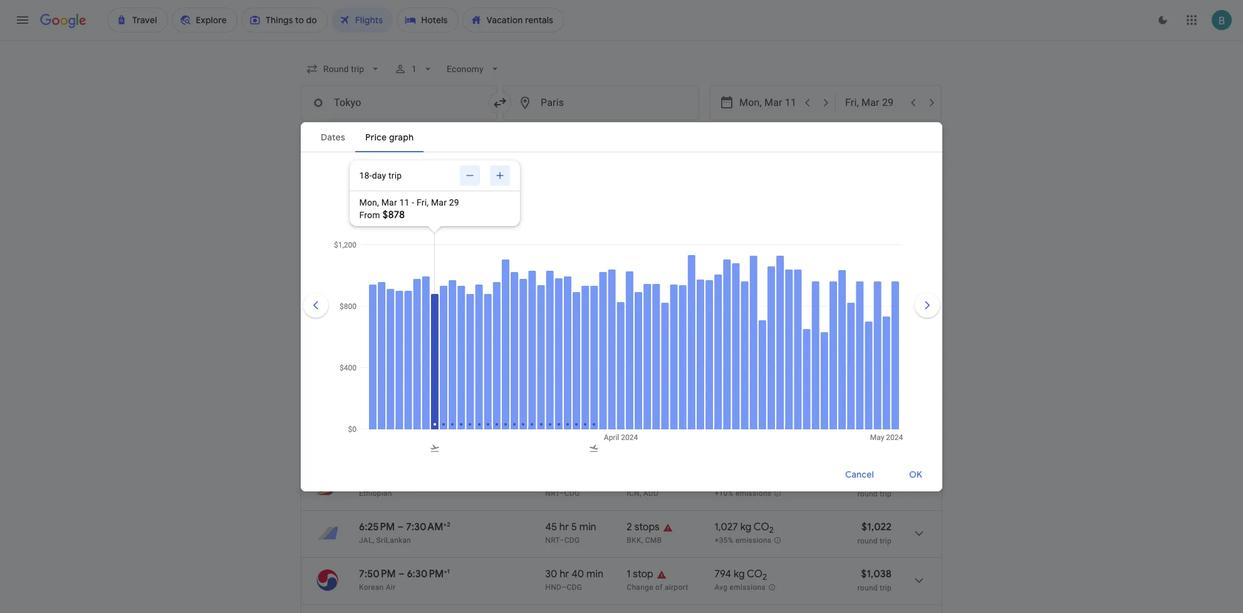 Task type: vqa. For each thing, say whether or not it's contained in the screenshot.
'Ranked based on price and convenience'
yes



Task type: locate. For each thing, give the bounding box(es) containing it.
departing up 'on'
[[330, 218, 387, 234]]

co inside 1,027 kg co 2
[[754, 521, 770, 534]]

round inside $1,160 round trip
[[858, 285, 878, 294]]

+ up arrival time: 6:30 pm on  tuesday, march 12. text field at the bottom
[[444, 520, 447, 529]]

30
[[570, 317, 582, 329], [546, 568, 558, 581]]

cheaper
[[490, 391, 528, 404]]

round down $1,038
[[858, 584, 878, 592]]

stop for 29 hr 55 min
[[633, 270, 654, 282]]

prices right learn more about ranking image in the left top of the page
[[463, 238, 485, 246]]

0 vertical spatial air
[[386, 285, 396, 293]]

1 stop flight. element for 30 hr 40 min
[[627, 568, 654, 582]]

1 stop up change
[[627, 568, 654, 581]]

any
[[519, 183, 536, 194]]

find the best price region
[[301, 176, 943, 209]]

trip for 18-
[[389, 170, 402, 180]]

0 vertical spatial 1 stop flight. element
[[627, 270, 654, 284]]

min inside the 30 hr 40 min hnd – cdg
[[587, 568, 604, 581]]

2 air from the top
[[386, 583, 396, 592]]

, inside layover (1 of 2) is a 9 hr 25 min overnight layover at suvarnabhumi airport in bangkok. layover (2 of 2) is a 13 hr 30 min layover at bandaranaike international airport in colombo. element
[[642, 536, 644, 545]]

based
[[329, 238, 350, 246]]

co right 784
[[747, 270, 763, 282]]

0 horizontal spatial and
[[383, 238, 396, 246]]

sort by:
[[890, 236, 923, 247]]

trip inside $878 round trip
[[880, 490, 892, 498]]

round down 1160 us dollars text field
[[858, 285, 878, 294]]

—
[[456, 391, 465, 404]]

hr inside layover (1 of 1) is a 12 hr 50 min overnight layover at incheon international airport in seoul. element
[[638, 285, 645, 293]]

– left "2:55 pm"
[[398, 317, 405, 329]]

Departure time: 7:50 PM. text field
[[359, 568, 396, 581]]

+ inside 7:50 pm – 6:30 pm + 1
[[444, 567, 448, 576]]

2 inside 784 kg co 2
[[763, 273, 768, 284]]

2 avg from the top
[[715, 583, 728, 592]]

1 horizontal spatial and
[[693, 238, 706, 246]]

nrt down 45
[[546, 536, 560, 545]]

hr left the 5
[[560, 521, 569, 534]]

air
[[386, 285, 396, 293], [386, 583, 396, 592]]

avg for 784
[[715, 285, 728, 294]]

view price history
[[827, 392, 902, 404]]

1 vertical spatial flights
[[399, 440, 435, 456]]

0 vertical spatial prices
[[463, 238, 485, 246]]

cdg
[[565, 285, 580, 293], [567, 332, 583, 340], [565, 489, 580, 498], [565, 536, 580, 545], [567, 583, 583, 592]]

flights
[[390, 218, 427, 234], [399, 440, 435, 456]]

14
[[546, 317, 556, 329]]

flights for best departing flights
[[390, 218, 427, 234]]

– right the 7:50 pm
[[399, 568, 405, 581]]

1 fees from the left
[[573, 238, 589, 246]]

1 vertical spatial 29
[[546, 270, 557, 282]]

emissions inside popup button
[[736, 489, 772, 498]]

hr inside '14 hr 30 min hnd – cdg'
[[558, 317, 567, 329]]

2 inside 1,027 kg co 2
[[770, 525, 774, 536]]

korean down the 7:50 pm
[[359, 583, 384, 592]]

2 korean from the top
[[359, 583, 384, 592]]

1 vertical spatial korean air
[[359, 583, 396, 592]]

2 and from the left
[[693, 238, 706, 246]]

1 inside 7:50 pm – 6:30 pm + 1
[[448, 567, 450, 576]]

main content
[[301, 176, 943, 613]]

4 round from the top
[[858, 537, 878, 545]]

avg for 794
[[715, 583, 728, 592]]

1 stop from the top
[[633, 270, 654, 282]]

1 avg from the top
[[715, 285, 728, 294]]

$878 inside $878 round trip
[[870, 474, 892, 487]]

50
[[647, 285, 656, 293]]

air down 7:50 pm text field
[[386, 583, 396, 592]]

1 vertical spatial price
[[849, 392, 871, 404]]

round down 878 us dollars text box
[[858, 490, 878, 498]]

0 vertical spatial 30
[[570, 317, 582, 329]]

0 vertical spatial departing
[[330, 218, 387, 234]]

round for $1,038
[[858, 584, 878, 592]]

korean air down the 7:50 pm
[[359, 583, 396, 592]]

1 stop flight. element for 29 hr 55 min
[[627, 270, 654, 284]]

7:30 am
[[406, 521, 444, 534]]

30 right 14
[[570, 317, 582, 329]]

srilankan
[[377, 536, 411, 545]]

kg up +35% emissions
[[741, 521, 752, 534]]

low
[[437, 391, 453, 404]]

passenger assistance button
[[780, 238, 857, 246]]

mar
[[395, 183, 411, 194], [382, 197, 397, 207], [431, 197, 447, 207]]

6:30 pm inside 7:50 pm – 6:30 pm + 1
[[407, 568, 444, 581]]

0 vertical spatial stop
[[633, 270, 654, 282]]

stops
[[635, 521, 660, 534]]

– down total duration 14 hr 30 min. element
[[562, 332, 567, 340]]

1 vertical spatial 1 stop flight. element
[[627, 568, 654, 582]]

avg down 794
[[715, 583, 728, 592]]

0 vertical spatial nrt
[[546, 285, 560, 293]]

korean air down 8:35 pm
[[359, 285, 396, 293]]

dates
[[538, 183, 561, 194]]

nrt up 14
[[546, 285, 560, 293]]

icn
[[673, 285, 686, 293], [627, 489, 640, 498]]

add
[[644, 489, 659, 498]]

flights up the convenience
[[390, 218, 427, 234]]

trip for $1,160
[[880, 285, 892, 294]]

6:30 pm down the convenience
[[406, 270, 443, 282]]

18-day trip
[[360, 170, 402, 180]]

min inside '14 hr 30 min hnd – cdg'
[[584, 317, 601, 329]]

1 vertical spatial avg
[[715, 583, 728, 592]]

main content containing best departing flights
[[301, 176, 943, 613]]

- inside mon, mar 11 - fri, mar 29 from $878
[[412, 197, 415, 207]]

- down 717
[[716, 332, 718, 341]]

1022 US dollars text field
[[862, 521, 892, 534]]

hr inside the 30 hr 40 min hnd – cdg
[[560, 568, 570, 581]]

round for $1,160
[[858, 285, 878, 294]]

1 inside 'popup button'
[[412, 64, 417, 74]]

1 air from the top
[[386, 285, 396, 293]]

1646 US dollars text field
[[862, 317, 892, 329]]

co up +35% emissions
[[754, 521, 770, 534]]

1 vertical spatial korean
[[359, 583, 384, 592]]

assistance
[[819, 238, 857, 246]]

1 hnd from the top
[[546, 332, 562, 340]]

cdg down 55 at the left top of the page
[[565, 285, 580, 293]]

0 horizontal spatial 30
[[546, 568, 558, 581]]

1 vertical spatial ,
[[642, 536, 644, 545]]

learn more about tracked prices image
[[376, 183, 387, 194]]

price right 'on'
[[363, 238, 381, 246]]

taxes
[[546, 238, 565, 246]]

emissions down 1,027 kg co 2
[[736, 536, 772, 545]]

for left adult.
[[591, 238, 601, 246]]

0 horizontal spatial -
[[412, 197, 415, 207]]

– inside 7:50 pm – 6:30 pm + 1
[[399, 568, 405, 581]]

, left cmb at the bottom of page
[[642, 536, 644, 545]]

departing up ethiopian
[[339, 440, 396, 456]]

avg down 784
[[715, 285, 728, 294]]

fees right bag
[[723, 238, 738, 246]]

1 vertical spatial $878
[[870, 474, 892, 487]]

1 stop for 29 hr 55 min
[[627, 270, 654, 282]]

kg for 1,027
[[741, 521, 752, 534]]

717 kg co 2
[[715, 317, 765, 331]]

1 avg emissions from the top
[[715, 285, 766, 294]]

min for 40
[[587, 568, 604, 581]]

2 stops flight. element
[[627, 521, 660, 535]]

2 1 stop from the top
[[627, 568, 654, 581]]

0 vertical spatial avg emissions
[[715, 285, 766, 294]]

emissions for 784
[[730, 285, 766, 294]]

$194
[[467, 391, 488, 404]]

co inside the 794 kg co 2
[[747, 568, 763, 581]]

+ down learn more about ranking image in the left top of the page
[[443, 269, 447, 277]]

1 stop flight. element
[[627, 270, 654, 284], [627, 568, 654, 582]]

+10%
[[715, 489, 734, 498]]

Return text field
[[846, 86, 903, 120]]

min inside 45 hr 5 min nrt – cdg
[[580, 521, 597, 534]]

0 vertical spatial 29
[[449, 197, 460, 207]]

2 1 stop flight. element from the top
[[627, 568, 654, 582]]

korean air for 8:35 pm
[[359, 285, 396, 293]]

0 vertical spatial avg
[[715, 285, 728, 294]]

1 horizontal spatial -
[[716, 332, 718, 341]]

1 korean from the top
[[359, 285, 384, 293]]

passenger
[[780, 238, 817, 246]]

round for $1,022
[[858, 537, 878, 545]]

+ down arrival time: 7:30 am on  wednesday, march 13. text box
[[444, 567, 448, 576]]

cdg inside '14 hr 30 min hnd – cdg'
[[567, 332, 583, 340]]

1 vertical spatial avg emissions
[[715, 583, 766, 592]]

min right 14
[[584, 317, 601, 329]]

1,027
[[715, 521, 739, 534]]

2 up +35% emissions
[[770, 525, 774, 536]]

1 vertical spatial 6:30 pm
[[407, 568, 444, 581]]

1 horizontal spatial 29
[[546, 270, 557, 282]]

layover (1 of 1) is a 13 hr 45 min overnight layover in seoul. transfer here from gimpo international airport to incheon international airport. element
[[627, 582, 709, 592]]

trip inside $1,038 round trip
[[880, 584, 892, 592]]

total duration 45 hr 5 min. element
[[546, 521, 627, 535]]

cancel
[[846, 469, 875, 480]]

jal
[[359, 332, 373, 340]]

hr left 50 on the top
[[638, 285, 645, 293]]

co inside 717 kg co 2
[[745, 317, 761, 329]]

hnd down total duration 30 hr 40 min. element
[[546, 583, 562, 592]]

round inside $1,038 round trip
[[858, 584, 878, 592]]

2 hnd from the top
[[546, 583, 562, 592]]

min for 5
[[580, 521, 597, 534]]

filters
[[337, 130, 362, 141]]

1 vertical spatial -
[[716, 332, 718, 341]]

mar 11 – 29, 2024
[[395, 183, 465, 194]]

and
[[383, 238, 396, 246], [693, 238, 706, 246]]

kg right 794
[[734, 568, 745, 581]]

layover (1 of 2) is a 1 hr 20 min layover at incheon international airport in seoul. layover (2 of 2) is a 16 hr 45 min layover at bole addis ababa international airport in addis ababa. element
[[627, 488, 709, 498]]

, for icn
[[640, 489, 642, 498]]

co
[[747, 270, 763, 282], [745, 317, 761, 329], [754, 521, 770, 534], [747, 568, 763, 581]]

45 hr 5 min nrt – cdg
[[546, 521, 597, 545]]

5 round from the top
[[858, 584, 878, 592]]

trip down $1,038
[[880, 584, 892, 592]]

hr right 14
[[558, 317, 567, 329]]

– inside '14 hr 30 min hnd – cdg'
[[562, 332, 567, 340]]

1 inside 6:30 pm + 1
[[447, 269, 449, 277]]

0 vertical spatial hnd
[[546, 332, 562, 340]]

prices for prices include required taxes + fees for 1 adult. optional charges and bag fees may apply. passenger assistance
[[463, 238, 485, 246]]

2 vertical spatial nrt
[[546, 536, 560, 545]]

scroll forward image
[[913, 290, 943, 320]]

any dates
[[519, 183, 561, 194]]

878 US dollars text field
[[870, 474, 892, 487]]

–
[[560, 285, 565, 293], [398, 317, 405, 329], [562, 332, 567, 340], [560, 489, 565, 498], [398, 521, 404, 534], [560, 536, 565, 545], [399, 568, 405, 581], [562, 583, 567, 592]]

nrt inside 45 hr 5 min nrt – cdg
[[546, 536, 560, 545]]

korean for 7:50 pm
[[359, 583, 384, 592]]

0 vertical spatial korean
[[359, 285, 384, 293]]

kg for 794
[[734, 568, 745, 581]]

nrt inside 29 hr 55 min nrt – cdg
[[546, 285, 560, 293]]

trip inside $1,022 round trip
[[880, 537, 892, 545]]

$1,038
[[862, 568, 892, 581]]

hr inside 45 hr 5 min nrt – cdg
[[560, 521, 569, 534]]

min inside 29 hr 55 min nrt – cdg
[[585, 270, 602, 282]]

hr for 5
[[560, 521, 569, 534]]

0 horizontal spatial icn
[[627, 489, 640, 498]]

794 kg co 2
[[715, 568, 768, 583]]

1 vertical spatial departing
[[339, 440, 396, 456]]

0 vertical spatial price
[[363, 238, 381, 246]]

1 horizontal spatial icn
[[673, 285, 686, 293]]

mar up 11
[[395, 183, 411, 194]]

cdg down the 5
[[565, 536, 580, 545]]

co right 794
[[747, 568, 763, 581]]

None search field
[[301, 58, 943, 166]]

1 horizontal spatial 30
[[570, 317, 582, 329]]

currently
[[394, 391, 434, 404]]

2
[[763, 273, 768, 284], [761, 321, 765, 331], [447, 520, 451, 529], [627, 521, 633, 534], [770, 525, 774, 536], [763, 572, 768, 583]]

1 vertical spatial nrt
[[546, 489, 560, 498]]

0 vertical spatial ,
[[640, 489, 642, 498]]

6:30 pm down srilankan
[[407, 568, 444, 581]]

29 left 55 at the left top of the page
[[546, 270, 557, 282]]

– down total duration 30 hr 40 min. element
[[562, 583, 567, 592]]

for left your
[[580, 391, 593, 404]]

3 nrt from the top
[[546, 536, 560, 545]]

1,027 kg co 2
[[715, 521, 774, 536]]

price right view
[[849, 392, 871, 404]]

0 horizontal spatial $878
[[383, 208, 405, 221]]

2 inside 6:25 pm – 7:30 am + 2
[[447, 520, 451, 529]]

,
[[640, 489, 642, 498], [642, 536, 644, 545]]

icn , add
[[627, 489, 659, 498]]

, left add at the right bottom
[[640, 489, 642, 498]]

kg inside 1,027 kg co 2
[[741, 521, 752, 534]]

flights for other departing flights
[[399, 440, 435, 456]]

hnd
[[546, 332, 562, 340], [546, 583, 562, 592]]

fees
[[573, 238, 589, 246], [723, 238, 738, 246]]

30 left 40
[[546, 568, 558, 581]]

+35% emissions
[[715, 536, 772, 545]]

kg inside the 794 kg co 2
[[734, 568, 745, 581]]

+10% emissions
[[715, 489, 772, 498]]

nrt for 29
[[546, 285, 560, 293]]

cdg down total duration 14 hr 30 min. element
[[567, 332, 583, 340]]

0 vertical spatial korean air
[[359, 285, 396, 293]]

round down the 1022 us dollars text field
[[858, 537, 878, 545]]

ethiopian
[[359, 489, 392, 498]]

trip for $1,646
[[880, 332, 892, 341]]

charges
[[663, 238, 691, 246]]

$878 down 11
[[383, 208, 405, 221]]

29 hr 55 min nrt – cdg
[[546, 270, 602, 293]]

30 inside '14 hr 30 min hnd – cdg'
[[570, 317, 582, 329]]

min right the 5
[[580, 521, 597, 534]]

1 stop flight. element up 12
[[627, 270, 654, 284]]

apply.
[[757, 238, 778, 246]]

co for 717
[[745, 317, 761, 329]]

1 vertical spatial stop
[[633, 568, 654, 581]]

trip inside $1,646 round trip
[[880, 332, 892, 341]]

$1,022
[[862, 521, 892, 534]]

+ right taxes
[[567, 238, 571, 246]]

cdg inside 45 hr 5 min nrt – cdg
[[565, 536, 580, 545]]

1 vertical spatial icn
[[627, 489, 640, 498]]

– inside 8:25 am – 2:55 pm jal
[[398, 317, 405, 329]]

$878 round trip
[[858, 474, 892, 498]]

air down leaves narita international airport at 8:35 pm on monday, march 11 and arrives at paris charles de gaulle airport at 6:30 pm on tuesday, march 12. element
[[386, 285, 396, 293]]

8:25 am
[[359, 317, 396, 329]]

and down best departing flights
[[383, 238, 396, 246]]

1 1 stop from the top
[[627, 270, 654, 282]]

0 horizontal spatial price
[[363, 238, 381, 246]]

29 down 2024
[[449, 197, 460, 207]]

avg emissions down 784 kg co 2
[[715, 285, 766, 294]]

cdg for 5
[[565, 536, 580, 545]]

departing
[[330, 218, 387, 234], [339, 440, 396, 456]]

0 vertical spatial $878
[[383, 208, 405, 221]]

2 right 7:30 am
[[447, 520, 451, 529]]

2 round from the top
[[858, 332, 878, 341]]

hnd down 14
[[546, 332, 562, 340]]

best
[[301, 218, 327, 234]]

of
[[656, 583, 663, 592]]

icn right 50 on the top
[[673, 285, 686, 293]]

– inside the 30 hr 40 min hnd – cdg
[[562, 583, 567, 592]]

2 right 794
[[763, 572, 768, 583]]

total duration 29 hr 55 min. element
[[546, 270, 627, 284]]

nrt – cdg
[[546, 489, 580, 498]]

2 up the 'bkk'
[[627, 521, 633, 534]]

co inside 784 kg co 2
[[747, 270, 763, 282]]

kg inside 717 kg co 2
[[732, 317, 743, 329]]

trip right day
[[389, 170, 402, 180]]

emissions down 717 kg co 2
[[730, 332, 766, 341]]

emissions down 784 kg co 2
[[730, 285, 766, 294]]

co for 794
[[747, 568, 763, 581]]

swap origin and destination. image
[[493, 95, 508, 110]]

leaves haneda airport at 8:25 am on monday, march 11 and arrives at paris charles de gaulle airport at 2:55 pm on monday, march 11. element
[[359, 317, 443, 329]]

stop up change
[[633, 568, 654, 581]]

0 vertical spatial -
[[412, 197, 415, 207]]

hr left 55 at the left top of the page
[[559, 270, 569, 282]]

kg up -6% emissions
[[732, 317, 743, 329]]

round inside $1,022 round trip
[[858, 537, 878, 545]]

all filters button
[[301, 125, 372, 145]]

0 horizontal spatial prices
[[346, 391, 374, 404]]

1 round from the top
[[858, 285, 878, 294]]

+35%
[[715, 536, 734, 545]]

stop for 30 hr 40 min
[[633, 568, 654, 581]]

40
[[572, 568, 584, 581]]

nrt up 45
[[546, 489, 560, 498]]

784
[[715, 270, 732, 282]]

1 1 stop flight. element from the top
[[627, 270, 654, 284]]

min for 30
[[584, 317, 601, 329]]

0 vertical spatial flights
[[390, 218, 427, 234]]

$878 left ok
[[870, 474, 892, 487]]

departing for best
[[330, 218, 387, 234]]

hnd inside '14 hr 30 min hnd – cdg'
[[546, 332, 562, 340]]

cdg inside 29 hr 55 min nrt – cdg
[[565, 285, 580, 293]]

trip down the 1022 us dollars text field
[[880, 537, 892, 545]]

icn inside layover (1 of 1) is a 12 hr 50 min overnight layover at incheon international airport in seoul. element
[[673, 285, 686, 293]]

total duration 14 hr 30 min. element
[[546, 317, 627, 331]]

round inside $878 round trip
[[858, 490, 878, 498]]

– down total duration 45 hr 5 min. element
[[560, 536, 565, 545]]

min for 55
[[585, 270, 602, 282]]

0 vertical spatial icn
[[673, 285, 686, 293]]

29
[[449, 197, 460, 207], [546, 270, 557, 282]]

all filters
[[325, 130, 362, 141]]

bag fees button
[[708, 238, 738, 246]]

2 up -6% emissions
[[761, 321, 765, 331]]

cdg inside the 30 hr 40 min hnd – cdg
[[567, 583, 583, 592]]

prices left are
[[346, 391, 374, 404]]

emissions right +10%
[[736, 489, 772, 498]]

avg emissions down the 794 kg co 2
[[715, 583, 766, 592]]

min
[[585, 270, 602, 282], [658, 285, 671, 293], [584, 317, 601, 329], [580, 521, 597, 534], [587, 568, 604, 581]]

kg inside 784 kg co 2
[[734, 270, 745, 282]]

2 avg emissions from the top
[[715, 583, 766, 592]]

trip down '$1,646'
[[880, 332, 892, 341]]

trip down '$1,160'
[[880, 285, 892, 294]]

0 vertical spatial 6:30 pm
[[406, 270, 443, 282]]

korean down 8:35 pm
[[359, 285, 384, 293]]

and left bag
[[693, 238, 706, 246]]

– up srilankan
[[398, 521, 404, 534]]

mar right fri,
[[431, 197, 447, 207]]

2 korean air from the top
[[359, 583, 396, 592]]

min inside layover (1 of 1) is a 12 hr 50 min overnight layover at incheon international airport in seoul. element
[[658, 285, 671, 293]]

1
[[412, 64, 417, 74], [603, 238, 607, 246], [447, 269, 449, 277], [627, 270, 631, 282], [448, 567, 450, 576], [627, 568, 631, 581]]

icn left add at the right bottom
[[627, 489, 640, 498]]

layover (1 of 2) is a 9 hr 25 min overnight layover at suvarnabhumi airport in bangkok. layover (2 of 2) is a 13 hr 30 min layover at bandaranaike international airport in colombo. element
[[627, 535, 709, 545]]

1 horizontal spatial fees
[[723, 238, 738, 246]]

co up -6% emissions
[[745, 317, 761, 329]]

hr inside 29 hr 55 min nrt – cdg
[[559, 270, 569, 282]]

cdg down 40
[[567, 583, 583, 592]]

1 horizontal spatial prices
[[463, 238, 485, 246]]

cdg for 40
[[567, 583, 583, 592]]

2 inside 717 kg co 2
[[761, 321, 765, 331]]

0 horizontal spatial fees
[[573, 238, 589, 246]]

fees right taxes
[[573, 238, 589, 246]]

from
[[360, 210, 380, 220]]

hr for 30
[[558, 317, 567, 329]]

0 vertical spatial 1 stop
[[627, 270, 654, 282]]

round inside $1,646 round trip
[[858, 332, 878, 341]]

1 stop up 12
[[627, 270, 654, 282]]

Departure time: 8:25 AM. text field
[[359, 317, 396, 329]]

prices for prices are currently low — $194 cheaper than usual for your search
[[346, 391, 374, 404]]

2 stop from the top
[[633, 568, 654, 581]]

2 down 'apply.'
[[763, 273, 768, 284]]

, inside layover (1 of 2) is a 1 hr 20 min layover at incheon international airport in seoul. layover (2 of 2) is a 16 hr 45 min layover at bole addis ababa international airport in addis ababa. element
[[640, 489, 642, 498]]

1 horizontal spatial $878
[[870, 474, 892, 487]]

hnd inside the 30 hr 40 min hnd – cdg
[[546, 583, 562, 592]]

6:25 pm
[[359, 521, 395, 534]]

Departure time: 6:25 PM. text field
[[359, 521, 395, 534]]

1 korean air from the top
[[359, 285, 396, 293]]

kg for 784
[[734, 270, 745, 282]]

trip inside $1,160 round trip
[[880, 285, 892, 294]]

hr left 40
[[560, 568, 570, 581]]

0 horizontal spatial 29
[[449, 197, 460, 207]]

nonstop flight. element
[[627, 317, 666, 331]]

1 vertical spatial air
[[386, 583, 396, 592]]

stop up 50 on the top
[[633, 270, 654, 282]]

1 vertical spatial 30
[[546, 568, 558, 581]]

sort
[[890, 236, 908, 247]]

1 nrt from the top
[[546, 285, 560, 293]]

1 vertical spatial prices
[[346, 391, 374, 404]]

kg right 784
[[734, 270, 745, 282]]

cdg up the 5
[[565, 489, 580, 498]]

– down total duration 29 hr 55 min. element
[[560, 285, 565, 293]]

korean air
[[359, 285, 396, 293], [359, 583, 396, 592]]

round down '$1,646'
[[858, 332, 878, 341]]

$878
[[383, 208, 405, 221], [870, 474, 892, 487]]

1 vertical spatial hnd
[[546, 583, 562, 592]]

1 vertical spatial 1 stop
[[627, 568, 654, 581]]

3 round from the top
[[858, 490, 878, 498]]

2 inside the 794 kg co 2
[[763, 572, 768, 583]]



Task type: describe. For each thing, give the bounding box(es) containing it.
icn inside layover (1 of 2) is a 1 hr 20 min layover at incheon international airport in seoul. layover (2 of 2) is a 16 hr 45 min layover at bole addis ababa international airport in addis ababa. element
[[627, 489, 640, 498]]

hr for 50
[[638, 285, 645, 293]]

kg for 717
[[732, 317, 743, 329]]

day
[[372, 170, 386, 180]]

sort by: button
[[885, 230, 943, 253]]

55
[[571, 270, 582, 282]]

+ inside 6:25 pm – 7:30 am + 2
[[444, 520, 447, 529]]

$1,646 round trip
[[858, 317, 892, 341]]

search
[[618, 391, 649, 404]]

– up 45 hr 5 min nrt – cdg
[[560, 489, 565, 498]]

learn more about ranking image
[[444, 236, 456, 248]]

$1,022 round trip
[[858, 521, 892, 545]]

required
[[515, 238, 544, 246]]

Arrival time: 2:55 PM. text field
[[407, 317, 443, 329]]

Arrival time: 7:30 AM on  Wednesday, March 13. text field
[[406, 520, 451, 534]]

+10% emissions button
[[711, 474, 782, 500]]

avg emissions for 784
[[715, 285, 766, 294]]

– inside 45 hr 5 min nrt – cdg
[[560, 536, 565, 545]]

6:25 pm – 7:30 am + 2
[[359, 520, 451, 534]]

ranked
[[301, 238, 327, 246]]

leaves haneda airport at 7:50 pm on monday, march 11 and arrives at paris charles de gaulle airport at 6:30 pm on tuesday, march 12. element
[[359, 567, 450, 581]]

avg emissions for 794
[[715, 583, 766, 592]]

12
[[627, 285, 636, 293]]

ranked based on price and convenience
[[301, 238, 442, 246]]

prices are currently low — $194 cheaper than usual for your search
[[346, 391, 649, 404]]

1 stop for 30 hr 40 min
[[627, 568, 654, 581]]

change of airport
[[627, 583, 689, 592]]

round for $878
[[858, 490, 878, 498]]

2 for 30 hr 40 min
[[763, 572, 768, 583]]

fri,
[[417, 197, 429, 207]]

korean air for 7:50 pm
[[359, 583, 396, 592]]

, for bkk
[[642, 536, 644, 545]]

on
[[352, 238, 361, 246]]

cancel button
[[831, 460, 890, 490]]

6%
[[718, 332, 728, 341]]

hnd for 14
[[546, 332, 562, 340]]

11 – 29,
[[413, 183, 441, 194]]

mon, mar 11 - fri, mar 29 from $878
[[360, 197, 460, 221]]

scroll backward image
[[301, 290, 331, 320]]

than
[[531, 391, 551, 404]]

1160 US dollars text field
[[863, 270, 892, 282]]

optional
[[631, 238, 661, 246]]

cdg for 55
[[565, 285, 580, 293]]

2 fees from the left
[[723, 238, 738, 246]]

history
[[873, 392, 902, 404]]

2 for 45 hr 5 min
[[770, 525, 774, 536]]

1 horizontal spatial price
[[849, 392, 871, 404]]

jal,
[[359, 536, 375, 545]]

include
[[487, 238, 513, 246]]

cdg for 30
[[567, 332, 583, 340]]

14 hr 30 min hnd – cdg
[[546, 317, 601, 340]]

ok button
[[895, 460, 938, 490]]

track prices
[[322, 183, 374, 194]]

+ inside 6:30 pm + 1
[[443, 269, 447, 277]]

Departure text field
[[740, 86, 798, 120]]

stops button
[[377, 125, 429, 145]]

Arrival time: 6:30 PM on  Tuesday, March 12. text field
[[406, 269, 449, 282]]

1 and from the left
[[383, 238, 396, 246]]

7:50 pm – 6:30 pm + 1
[[359, 567, 450, 581]]

mon,
[[360, 197, 379, 207]]

adult.
[[609, 238, 629, 246]]

– inside 29 hr 55 min nrt – cdg
[[560, 285, 565, 293]]

all
[[325, 130, 335, 141]]

air for 7:50 pm
[[386, 583, 396, 592]]

2 stops
[[627, 521, 660, 534]]

7:50 pm
[[359, 568, 396, 581]]

45
[[546, 521, 557, 534]]

18-
[[360, 170, 372, 180]]

co for 784
[[747, 270, 763, 282]]

nonstop
[[627, 317, 666, 329]]

mar inside find the best price region
[[395, 183, 411, 194]]

air for 8:35 pm
[[386, 285, 396, 293]]

airport
[[665, 583, 689, 592]]

2 nrt from the top
[[546, 489, 560, 498]]

bkk
[[627, 536, 642, 545]]

leaves narita international airport at 6:25 pm on monday, march 11 and arrives at paris charles de gaulle airport at 7:30 am on wednesday, march 13. element
[[359, 520, 451, 534]]

hnd for 30
[[546, 583, 562, 592]]

30 inside the 30 hr 40 min hnd – cdg
[[546, 568, 558, 581]]

round for $1,646
[[858, 332, 878, 341]]

Arrival time: 6:30 PM on  Tuesday, March 12. text field
[[407, 567, 450, 581]]

min for 50
[[658, 285, 671, 293]]

mar left 11
[[382, 197, 397, 207]]

co for 1,027
[[754, 521, 770, 534]]

– inside 6:25 pm – 7:30 am + 2
[[398, 521, 404, 534]]

8:35 pm
[[359, 270, 395, 282]]

cmb
[[646, 536, 662, 545]]

ok
[[910, 469, 923, 480]]

-6% emissions
[[716, 332, 766, 341]]

nrt for 45
[[546, 536, 560, 545]]

change
[[627, 583, 654, 592]]

6:30 pm + 1
[[406, 269, 449, 282]]

emissions for 1,027
[[736, 536, 772, 545]]

2 for 29 hr 55 min
[[763, 273, 768, 284]]

trip for $878
[[880, 490, 892, 498]]

30 hr 40 min hnd – cdg
[[546, 568, 604, 592]]

convenience
[[398, 238, 442, 246]]

are
[[376, 391, 391, 404]]

2 for 14 hr 30 min
[[761, 321, 765, 331]]

$878 inside mon, mar 11 - fri, mar 29 from $878
[[383, 208, 405, 221]]

departing for other
[[339, 440, 396, 456]]

29 inside mon, mar 11 - fri, mar 29 from $878
[[449, 197, 460, 207]]

none search field containing all filters
[[301, 58, 943, 166]]

may
[[740, 238, 755, 246]]

hr for 55
[[559, 270, 569, 282]]

794
[[715, 568, 732, 581]]

$1,646
[[862, 317, 892, 329]]

11
[[400, 197, 410, 207]]

29 inside 29 hr 55 min nrt – cdg
[[546, 270, 557, 282]]

view
[[827, 392, 847, 404]]

717
[[715, 317, 730, 329]]

1038 US dollars text field
[[862, 568, 892, 581]]

stops
[[384, 130, 408, 141]]

2:55 pm
[[407, 317, 443, 329]]

1 vertical spatial for
[[580, 391, 593, 404]]

hr for 40
[[560, 568, 570, 581]]

6:30 pm inside 6:30 pm + 1
[[406, 270, 443, 282]]

jal, srilankan
[[359, 536, 411, 545]]

trip for $1,038
[[880, 584, 892, 592]]

emissions for 794
[[730, 583, 766, 592]]

usual
[[554, 391, 577, 404]]

your
[[595, 391, 616, 404]]

8:25 am – 2:55 pm jal
[[359, 317, 443, 340]]

trip for $1,022
[[880, 537, 892, 545]]

prices include required taxes + fees for 1 adult. optional charges and bag fees may apply. passenger assistance
[[463, 238, 857, 246]]

Departure time: 8:35 PM. text field
[[359, 270, 395, 282]]

12 hr 50 min icn
[[627, 285, 686, 293]]

0 vertical spatial for
[[591, 238, 601, 246]]

total duration 30 hr 40 min. element
[[546, 568, 627, 582]]

leaves narita international airport at 8:35 pm on monday, march 11 and arrives at paris charles de gaulle airport at 6:30 pm on tuesday, march 12. element
[[359, 269, 449, 282]]

track
[[322, 183, 345, 194]]

layover (1 of 1) is a 12 hr 50 min overnight layover at incheon international airport in seoul. element
[[627, 284, 709, 294]]

1 button
[[390, 58, 440, 80]]

korean for 8:35 pm
[[359, 285, 384, 293]]



